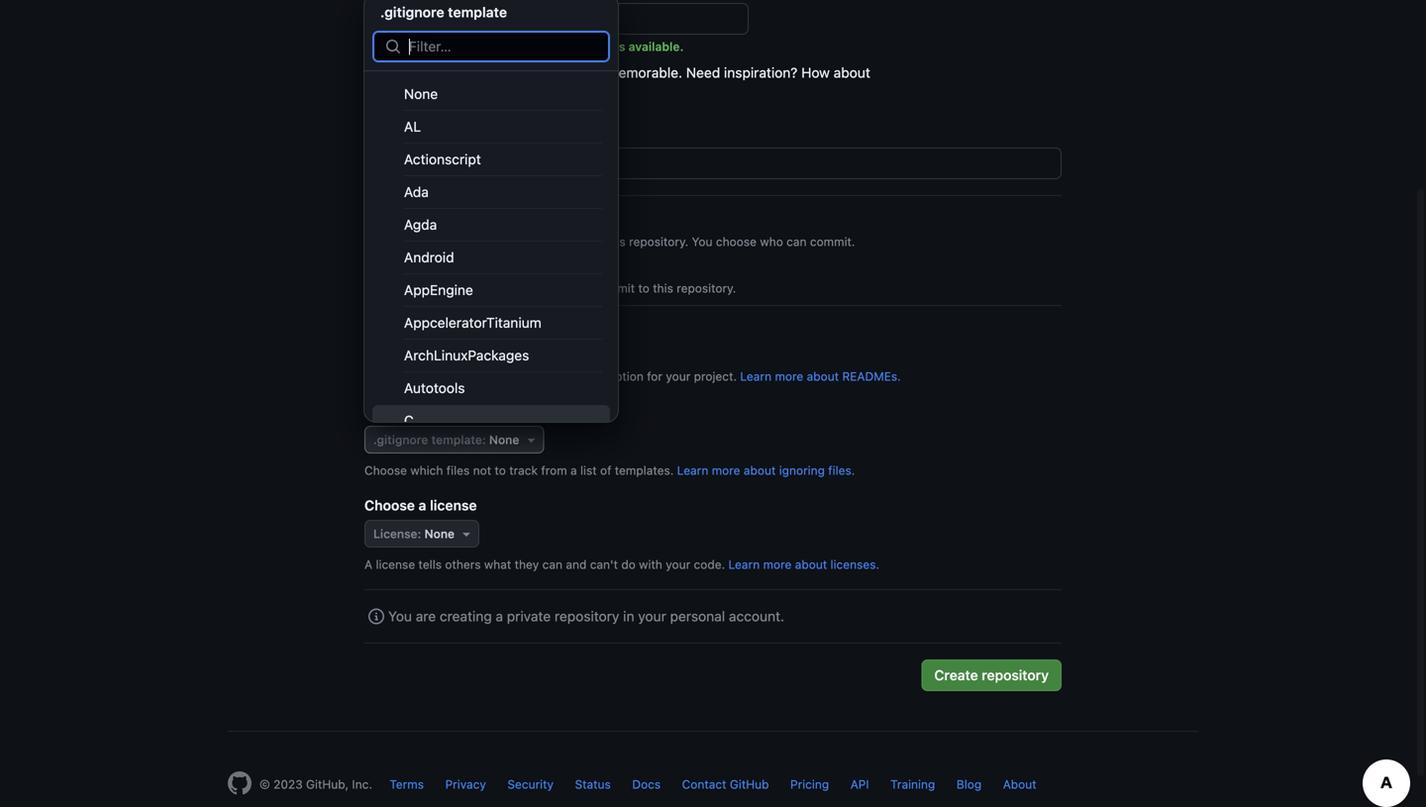 Task type: locate. For each thing, give the bounding box(es) containing it.
who inside private you choose who can see and commit to this repository.
[[496, 281, 519, 295]]

computing-
[[419, 91, 497, 107]]

0 vertical spatial learn
[[740, 369, 772, 383]]

see inside private you choose who can see and commit to this repository.
[[546, 281, 566, 295]]

see
[[582, 235, 602, 249], [546, 281, 566, 295]]

repository inside button
[[982, 667, 1049, 683]]

Repository text field
[[570, 4, 748, 34]]

training
[[890, 777, 935, 791]]

0 horizontal spatial you
[[388, 608, 412, 624]]

2 vertical spatial this
[[423, 324, 448, 340]]

0 horizontal spatial :
[[417, 527, 421, 541]]

see up with:
[[546, 281, 566, 295]]

add inside add a readme file this is where you can write a long description for your project. learn more about readmes.
[[388, 349, 415, 365]]

add .gitignore
[[364, 403, 459, 419]]

docs link
[[632, 777, 661, 791]]

about link
[[1003, 777, 1036, 791]]

0 vertical spatial .gitignore
[[380, 4, 444, 20]]

.gitignore
[[380, 4, 444, 20], [395, 403, 459, 419], [373, 433, 428, 447]]

1 vertical spatial add
[[364, 403, 391, 419]]

1 vertical spatial to
[[495, 463, 506, 477]]

triangle down image inside the johnsmith43233 popup button
[[521, 11, 537, 27]]

al
[[404, 118, 421, 135]]

your right with
[[666, 558, 690, 571]]

status
[[575, 777, 611, 791]]

1 vertical spatial see
[[546, 281, 566, 295]]

1 vertical spatial choose
[[452, 281, 493, 295]]

can inside add a readme file this is where you can write a long description for your project. learn more about readmes.
[[489, 369, 509, 383]]

0 vertical spatial who
[[760, 235, 783, 249]]

about left readmes.
[[807, 369, 839, 383]]

and down "rep1"
[[579, 64, 603, 81]]

0 vertical spatial triangle down image
[[521, 11, 537, 27]]

1 vertical spatial triangle down image
[[523, 432, 539, 448]]

to inside private you choose who can see and commit to this repository.
[[638, 281, 649, 295]]

none
[[404, 86, 438, 102], [489, 433, 519, 447], [424, 527, 455, 541]]

are left creating on the left bottom of page
[[416, 608, 436, 624]]

0 vertical spatial and
[[579, 64, 603, 81]]

repository up computing-
[[403, 64, 468, 81]]

choose for choose a license
[[364, 497, 415, 513]]

agda
[[404, 216, 437, 233]]

none up tells
[[424, 527, 455, 541]]

not
[[473, 463, 491, 477]]

0 horizontal spatial is
[[415, 369, 424, 383]]

1 vertical spatial repository.
[[677, 281, 736, 295]]

about
[[1003, 777, 1036, 791]]

this up the readme
[[423, 324, 448, 340]]

template for .gitignore template : none
[[431, 433, 482, 447]]

appceleratortitanium
[[404, 314, 541, 331]]

1 horizontal spatial this
[[605, 235, 626, 249]]

: up not
[[482, 433, 486, 447]]

this
[[605, 235, 626, 249], [653, 281, 673, 295], [423, 324, 448, 340]]

1 vertical spatial who
[[496, 281, 519, 295]]

creating
[[440, 608, 492, 624]]

triangle down image for add .gitignore
[[523, 432, 539, 448]]

0 vertical spatial choose
[[716, 235, 757, 249]]

a license tells others what they can and can't do with your code. learn more about licenses.
[[364, 558, 879, 571]]

inspiration?
[[724, 64, 798, 81]]

more left ignoring
[[712, 463, 740, 477]]

homepage image
[[228, 771, 252, 795]]

can left commit.
[[786, 235, 807, 249]]

to right not
[[495, 463, 506, 477]]

add up this
[[388, 349, 415, 365]]

0 horizontal spatial this
[[423, 324, 448, 340]]

who inside public anyone on the internet can see this repository. you choose who can commit.
[[760, 235, 783, 249]]

2 vertical spatial you
[[388, 608, 412, 624]]

github
[[730, 777, 769, 791]]

can right internet
[[558, 235, 579, 249]]

more up the account.
[[763, 558, 792, 571]]

commit
[[593, 281, 635, 295]]

add left c
[[364, 403, 391, 419]]

of
[[600, 463, 611, 477]]

choose left which
[[364, 463, 407, 477]]

0 vertical spatial your
[[666, 369, 690, 383]]

and
[[579, 64, 603, 81], [569, 281, 590, 295], [566, 558, 587, 571]]

this inside private you choose who can see and commit to this repository.
[[653, 281, 673, 295]]

0 vertical spatial you
[[692, 235, 713, 249]]

on
[[473, 235, 487, 249]]

choose down private
[[452, 281, 493, 295]]

1 horizontal spatial to
[[638, 281, 649, 295]]

0 horizontal spatial to
[[495, 463, 506, 477]]

0 vertical spatial see
[[582, 235, 602, 249]]

1 horizontal spatial you
[[428, 281, 449, 295]]

1 vertical spatial choose
[[364, 497, 415, 513]]

archlinuxpackages
[[404, 347, 529, 363]]

with
[[639, 558, 662, 571]]

this right commit
[[653, 281, 673, 295]]

0 vertical spatial this
[[605, 235, 626, 249]]

triangle down image
[[521, 11, 537, 27], [523, 432, 539, 448], [459, 526, 474, 542]]

1 horizontal spatial :
[[482, 433, 486, 447]]

list
[[580, 463, 597, 477]]

1 choose from the top
[[364, 463, 407, 477]]

1 vertical spatial are
[[416, 608, 436, 624]]

license right a
[[376, 558, 415, 571]]

and inside private you choose who can see and commit to this repository.
[[569, 281, 590, 295]]

you
[[692, 235, 713, 249], [428, 281, 449, 295], [388, 608, 412, 624]]

1 horizontal spatial license
[[430, 497, 477, 513]]

see up private you choose who can see and commit to this repository.
[[582, 235, 602, 249]]

more
[[775, 369, 803, 383], [712, 463, 740, 477], [763, 558, 792, 571]]

0 vertical spatial add
[[388, 349, 415, 365]]

1 vertical spatial your
[[666, 558, 690, 571]]

1 horizontal spatial see
[[582, 235, 602, 249]]

appengine
[[404, 282, 473, 298]]

about
[[834, 64, 870, 81], [807, 369, 839, 383], [744, 463, 776, 477], [795, 558, 827, 571]]

none up al
[[404, 86, 438, 102]]

1 vertical spatial you
[[428, 281, 449, 295]]

who down the at the top left of the page
[[496, 281, 519, 295]]

c
[[404, 412, 414, 429]]

triangle down image up others
[[459, 526, 474, 542]]

your right in
[[638, 608, 666, 624]]

learn more about licenses. link
[[728, 558, 879, 571]]

is inside add a readme file this is where you can write a long description for your project. learn more about readmes.
[[415, 369, 424, 383]]

you
[[465, 369, 485, 383]]

add for add .gitignore
[[364, 403, 391, 419]]

others
[[445, 558, 481, 571]]

0 vertical spatial template
[[448, 4, 507, 20]]

0 horizontal spatial choose
[[452, 281, 493, 295]]

0 vertical spatial more
[[775, 369, 803, 383]]

None text field
[[365, 149, 1061, 178]]

johnsmith43233 button
[[364, 3, 546, 35]]

template up template filter text box
[[448, 4, 507, 20]]

repository left in
[[554, 608, 619, 624]]

0 vertical spatial choose
[[364, 463, 407, 477]]

1 vertical spatial template
[[431, 433, 482, 447]]

what
[[484, 558, 511, 571]]

are up machine
[[518, 64, 538, 81]]

.gitignore down c
[[373, 433, 428, 447]]

license down files
[[430, 497, 477, 513]]

repository. inside private you choose who can see and commit to this repository.
[[677, 281, 736, 295]]

1 vertical spatial license
[[376, 558, 415, 571]]

initialize
[[364, 324, 420, 340]]

license
[[430, 497, 477, 513], [376, 558, 415, 571]]

and left can't
[[566, 558, 587, 571]]

terms
[[390, 777, 424, 791]]

learn right the project.
[[740, 369, 772, 383]]

1 horizontal spatial is
[[616, 40, 625, 53]]

1 vertical spatial and
[[569, 281, 590, 295]]

1 vertical spatial :
[[417, 527, 421, 541]]

for
[[647, 369, 662, 383]]

repository. down public anyone on the internet can see this repository. you choose who can commit.
[[677, 281, 736, 295]]

1 vertical spatial more
[[712, 463, 740, 477]]

triangle down image left / at top
[[521, 11, 537, 27]]

2 vertical spatial your
[[638, 608, 666, 624]]

who left commit.
[[760, 235, 783, 249]]

and left commit
[[569, 281, 590, 295]]

contact github
[[682, 777, 769, 791]]

0 horizontal spatial are
[[416, 608, 436, 624]]

can up with:
[[522, 281, 543, 295]]

inc.
[[352, 777, 372, 791]]

learn right code.
[[728, 558, 760, 571]]

2 horizontal spatial you
[[692, 235, 713, 249]]

long
[[553, 369, 577, 383]]

2 choose from the top
[[364, 497, 415, 513]]

:
[[482, 433, 486, 447], [417, 527, 421, 541]]

0 vertical spatial repository.
[[629, 235, 688, 249]]

license
[[373, 527, 417, 541]]

1 vertical spatial is
[[415, 369, 424, 383]]

where
[[428, 369, 462, 383]]

repository right create
[[982, 667, 1049, 683]]

: down choose a license
[[417, 527, 421, 541]]

repository. up commit
[[629, 235, 688, 249]]

.gitignore down autotools
[[395, 403, 459, 419]]

to right commit
[[638, 281, 649, 295]]

file
[[491, 349, 512, 365]]

0 horizontal spatial who
[[496, 281, 519, 295]]

triangle down image up track
[[523, 432, 539, 448]]

.gitignore up search image
[[380, 4, 444, 20]]

sc 9kayk9 0 image
[[368, 609, 384, 624]]

readmes.
[[842, 369, 901, 383]]

is right this
[[415, 369, 424, 383]]

write
[[512, 369, 540, 383]]

1 horizontal spatial are
[[518, 64, 538, 81]]

this up commit
[[605, 235, 626, 249]]

your
[[666, 369, 690, 383], [666, 558, 690, 571], [638, 608, 666, 624]]

template up files
[[431, 433, 482, 447]]

your right for
[[666, 369, 690, 383]]

is
[[616, 40, 625, 53], [415, 369, 424, 383]]

tells
[[418, 558, 442, 571]]

learn right the templates.
[[677, 463, 708, 477]]

0 vertical spatial :
[[482, 433, 486, 447]]

special-
[[365, 91, 419, 107]]

0 horizontal spatial see
[[546, 281, 566, 295]]

0 vertical spatial is
[[616, 40, 625, 53]]

template for .gitignore template
[[448, 4, 507, 20]]

a up license : none
[[418, 497, 426, 513]]

template
[[448, 4, 507, 20], [431, 433, 482, 447]]

.gitignore template
[[380, 4, 507, 20]]

create
[[934, 667, 978, 683]]

to
[[638, 281, 649, 295], [495, 463, 506, 477]]

choose left commit.
[[716, 235, 757, 249]]

the
[[490, 235, 508, 249]]

1 vertical spatial none
[[489, 433, 519, 447]]

public anyone on the internet can see this repository. you choose who can commit.
[[428, 214, 855, 249]]

/
[[554, 3, 561, 31]]

.gitignore for .gitignore template
[[380, 4, 444, 20]]

0 vertical spatial to
[[638, 281, 649, 295]]

can inside private you choose who can see and commit to this repository.
[[522, 281, 543, 295]]

2 horizontal spatial this
[[653, 281, 673, 295]]

choose up license
[[364, 497, 415, 513]]

1 horizontal spatial who
[[760, 235, 783, 249]]

about left licenses.
[[795, 558, 827, 571]]

can right they
[[542, 558, 562, 571]]

is right "rep1"
[[616, 40, 625, 53]]

about right how at the top right of page
[[834, 64, 870, 81]]

private
[[428, 260, 475, 277]]

security
[[507, 777, 554, 791]]

more right the project.
[[775, 369, 803, 383]]

2 vertical spatial triangle down image
[[459, 526, 474, 542]]

api
[[850, 777, 869, 791]]

0 vertical spatial are
[[518, 64, 538, 81]]

1 vertical spatial this
[[653, 281, 673, 295]]

this inside public anyone on the internet can see this repository. you choose who can commit.
[[605, 235, 626, 249]]

none up track
[[489, 433, 519, 447]]

2 vertical spatial .gitignore
[[373, 433, 428, 447]]

1 horizontal spatial choose
[[716, 235, 757, 249]]

c option
[[372, 405, 610, 437]]

blog link
[[956, 777, 982, 791]]

machine
[[497, 91, 554, 107]]

can down file
[[489, 369, 509, 383]]



Task type: describe. For each thing, give the bounding box(es) containing it.
pricing link
[[790, 777, 829, 791]]

lock image
[[396, 265, 420, 288]]

repo image
[[396, 218, 420, 242]]

choose for choose which files not to track from a list of templates. learn more about ignoring files.
[[364, 463, 407, 477]]

triangle down image for choose a license
[[459, 526, 474, 542]]

learn inside add a readme file this is where you can write a long description for your project. learn more about readmes.
[[740, 369, 772, 383]]

johnsmith43233
[[405, 10, 513, 27]]

license : none
[[373, 527, 455, 541]]

a left list
[[570, 463, 577, 477]]

anyone
[[428, 235, 469, 249]]

about inside great repository names are short and memorable. need inspiration? how about special-computing-machine
[[834, 64, 870, 81]]

a
[[364, 558, 372, 571]]

templates.
[[615, 463, 674, 477]]

you are creating a private repository in your personal account.
[[388, 608, 784, 624]]

from
[[541, 463, 567, 477]]

actionscript
[[404, 151, 481, 167]]

you inside private you choose who can see and commit to this repository.
[[428, 281, 449, 295]]

security link
[[507, 777, 554, 791]]

0 vertical spatial none
[[404, 86, 438, 102]]

create repository button
[[921, 660, 1062, 691]]

api link
[[850, 777, 869, 791]]

they
[[515, 558, 539, 571]]

1 vertical spatial .gitignore
[[395, 403, 459, 419]]

privacy link
[[445, 777, 486, 791]]

search image
[[385, 39, 401, 54]]

.gitignore for .gitignore template : none
[[373, 433, 428, 447]]

2 vertical spatial none
[[424, 527, 455, 541]]

autotools
[[404, 380, 465, 396]]

your inside add a readme file this is where you can write a long description for your project. learn more about readmes.
[[666, 369, 690, 383]]

about left ignoring
[[744, 463, 776, 477]]

rep1
[[584, 40, 612, 53]]

a left "long"
[[543, 369, 550, 383]]

terms link
[[390, 777, 424, 791]]

ada
[[404, 184, 429, 200]]

special-computing-machine button
[[364, 83, 555, 115]]

and inside great repository names are short and memorable. need inspiration? how about special-computing-machine
[[579, 64, 603, 81]]

code.
[[694, 558, 725, 571]]

project.
[[694, 369, 737, 383]]

0 horizontal spatial license
[[376, 558, 415, 571]]

which
[[410, 463, 443, 477]]

names
[[472, 64, 514, 81]]

files.
[[828, 463, 855, 477]]

Add a README file checkbox
[[364, 349, 380, 364]]

more inside add a readme file this is where you can write a long description for your project. learn more about readmes.
[[775, 369, 803, 383]]

docs
[[632, 777, 661, 791]]

choose inside public anyone on the internet can see this repository. you choose who can commit.
[[716, 235, 757, 249]]

short
[[542, 64, 575, 81]]

commit.
[[810, 235, 855, 249]]

©
[[259, 777, 270, 791]]

choose which files not to track from a list of templates. learn more about ignoring files.
[[364, 463, 855, 477]]

public
[[428, 214, 469, 230]]

memorable.
[[607, 64, 682, 81]]

training link
[[890, 777, 935, 791]]

files
[[446, 463, 470, 477]]

description
[[581, 369, 644, 383]]

status link
[[575, 777, 611, 791]]

add for add a readme file this is where you can write a long description for your project. learn more about readmes.
[[388, 349, 415, 365]]

available.
[[628, 40, 684, 53]]

2 vertical spatial more
[[763, 558, 792, 571]]

repository up file
[[452, 324, 520, 340]]

are inside great repository names are short and memorable. need inspiration? how about special-computing-machine
[[518, 64, 538, 81]]

great repository names are short and memorable. need inspiration? how about special-computing-machine
[[364, 64, 874, 107]]

2 vertical spatial learn
[[728, 558, 760, 571]]

privacy
[[445, 777, 486, 791]]

contact github link
[[682, 777, 769, 791]]

pricing
[[790, 777, 829, 791]]

© 2023 github, inc.
[[259, 777, 372, 791]]

licenses.
[[830, 558, 879, 571]]

learn more about ignoring files. link
[[677, 463, 855, 477]]

personal
[[670, 608, 725, 624]]

choose a license
[[364, 497, 477, 513]]

1 vertical spatial learn
[[677, 463, 708, 477]]

choose inside private you choose who can see and commit to this repository.
[[452, 281, 493, 295]]

track
[[509, 463, 538, 477]]

0 vertical spatial license
[[430, 497, 477, 513]]

rep1 is available.
[[584, 40, 684, 53]]

2023
[[273, 777, 303, 791]]

in
[[623, 608, 634, 624]]

Private radio
[[364, 271, 380, 287]]

need
[[686, 64, 720, 81]]

.gitignore template : none
[[373, 433, 519, 447]]

Public radio
[[364, 224, 380, 240]]

you inside public anyone on the internet can see this repository. you choose who can commit.
[[692, 235, 713, 249]]

repository. inside public anyone on the internet can see this repository. you choose who can commit.
[[629, 235, 688, 249]]

see inside public anyone on the internet can see this repository. you choose who can commit.
[[582, 235, 602, 249]]

private
[[507, 608, 551, 624]]

2 vertical spatial and
[[566, 558, 587, 571]]

do
[[621, 558, 636, 571]]

Template filter text field
[[409, 32, 609, 61]]

description
[[364, 125, 445, 141]]

create repository
[[934, 667, 1049, 683]]

repository inside great repository names are short and memorable. need inspiration? how about special-computing-machine
[[403, 64, 468, 81]]

github,
[[306, 777, 349, 791]]

a up autotools
[[418, 349, 426, 365]]

blog
[[956, 777, 982, 791]]

readme
[[430, 349, 488, 365]]

this
[[388, 369, 412, 383]]

great
[[364, 64, 400, 81]]

contact
[[682, 777, 726, 791]]

internet
[[512, 235, 555, 249]]

a left private
[[496, 608, 503, 624]]

initialize this repository with:
[[364, 324, 557, 340]]

learn more about readmes. link
[[740, 369, 901, 383]]

about inside add a readme file this is where you can write a long description for your project. learn more about readmes.
[[807, 369, 839, 383]]

can't
[[590, 558, 618, 571]]



Task type: vqa. For each thing, say whether or not it's contained in the screenshot.
Add .gitignore on the left
yes



